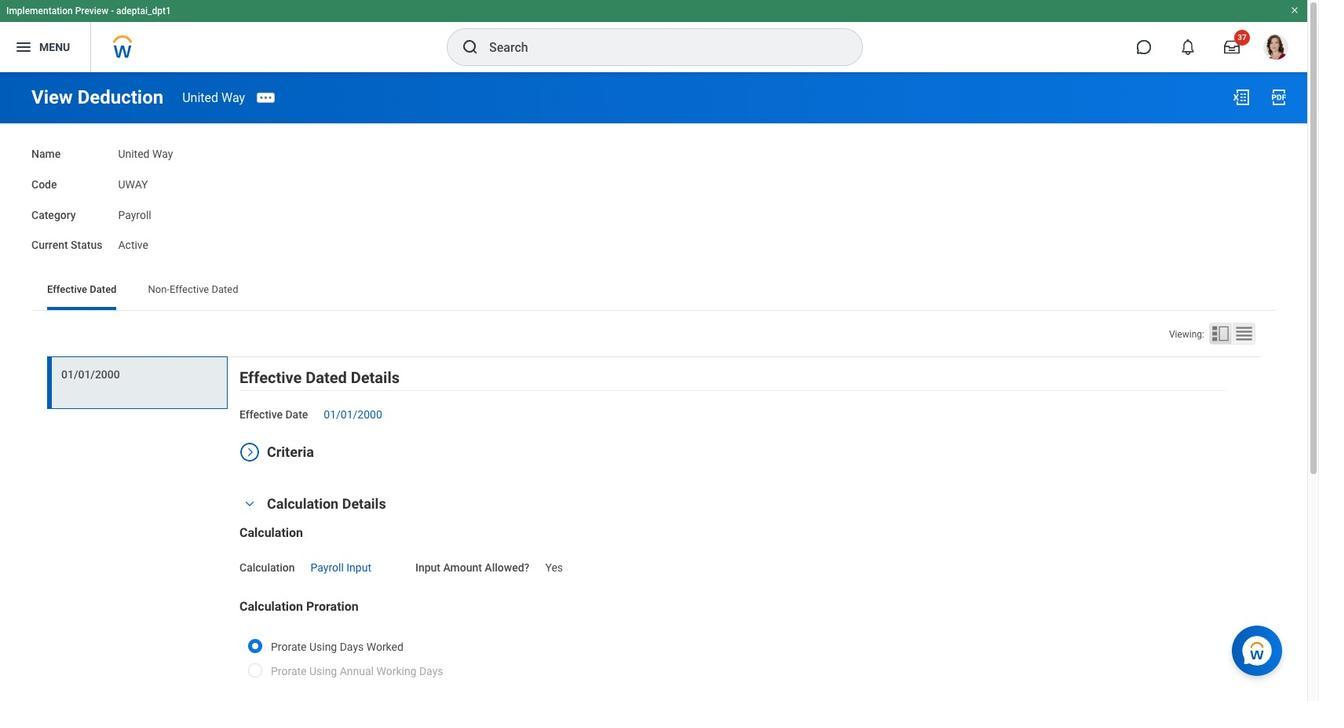 Task type: locate. For each thing, give the bounding box(es) containing it.
1 vertical spatial using
[[309, 665, 337, 677]]

calculation down chevron down icon
[[240, 525, 303, 540]]

dated for effective dated details
[[306, 368, 347, 387]]

01/01/2000
[[61, 368, 120, 381], [324, 408, 382, 421]]

tab list
[[31, 273, 1276, 310]]

1 prorate from the top
[[271, 640, 307, 653]]

prorate using annual working days
[[271, 665, 443, 677]]

0 horizontal spatial way
[[152, 148, 173, 160]]

0 horizontal spatial payroll
[[118, 209, 151, 221]]

days right working
[[419, 665, 443, 677]]

united inside name element
[[118, 148, 150, 160]]

0 horizontal spatial dated
[[90, 284, 117, 295]]

0 horizontal spatial days
[[340, 640, 364, 653]]

1 horizontal spatial united way
[[182, 90, 245, 105]]

prorate for prorate using days worked
[[271, 640, 307, 653]]

way for name element
[[152, 148, 173, 160]]

calculation up calculation button
[[267, 495, 339, 512]]

Toggle to List Detail view radio
[[1209, 323, 1232, 345]]

0 horizontal spatial input
[[347, 561, 371, 574]]

payroll for payroll input
[[311, 561, 344, 574]]

37 button
[[1215, 30, 1250, 64]]

menu button
[[0, 22, 91, 72]]

input left amount
[[415, 561, 441, 574]]

payroll element
[[118, 205, 151, 221]]

effective dated details
[[240, 368, 400, 387]]

details inside "group"
[[342, 495, 386, 512]]

using
[[309, 640, 337, 653], [309, 665, 337, 677]]

2 using from the top
[[309, 665, 337, 677]]

1 horizontal spatial way
[[221, 90, 245, 105]]

dated right non-
[[212, 284, 238, 295]]

input
[[347, 561, 371, 574], [415, 561, 441, 574]]

amount
[[443, 561, 482, 574]]

search image
[[461, 38, 480, 57]]

details up 01/01/2000 link
[[351, 368, 400, 387]]

1 vertical spatial united
[[118, 148, 150, 160]]

calculation proration
[[240, 599, 359, 614]]

chevron down image
[[240, 499, 259, 510]]

days
[[340, 640, 364, 653], [419, 665, 443, 677]]

details
[[351, 368, 400, 387], [342, 495, 386, 512]]

calculation left proration
[[240, 599, 303, 614]]

dated up 01/01/2000 link
[[306, 368, 347, 387]]

effective for effective date
[[240, 408, 283, 421]]

calculation group
[[240, 525, 1226, 582]]

worked
[[366, 640, 404, 653]]

payroll
[[118, 209, 151, 221], [311, 561, 344, 574]]

working
[[377, 665, 417, 677]]

0 vertical spatial payroll
[[118, 209, 151, 221]]

0 horizontal spatial united way
[[118, 148, 173, 160]]

viewing: option group
[[1169, 323, 1260, 348]]

way
[[221, 90, 245, 105], [152, 148, 173, 160]]

export to excel image
[[1232, 88, 1251, 107]]

criteria button
[[267, 444, 314, 460]]

current
[[31, 239, 68, 251]]

input amount allowed?
[[415, 561, 530, 574]]

0 vertical spatial way
[[221, 90, 245, 105]]

0 vertical spatial prorate
[[271, 640, 307, 653]]

code element
[[118, 169, 148, 192]]

calculation details button
[[267, 495, 386, 512]]

calculation for calculation proration
[[240, 599, 303, 614]]

united way for united way link on the left of page
[[182, 90, 245, 105]]

0 vertical spatial united way
[[182, 90, 245, 105]]

dated down status on the left top of the page
[[90, 284, 117, 295]]

calculation proration button
[[240, 599, 359, 614]]

details up the payroll input link
[[342, 495, 386, 512]]

notifications large image
[[1180, 39, 1196, 55]]

1 horizontal spatial input
[[415, 561, 441, 574]]

uway
[[118, 178, 148, 191]]

0 vertical spatial united
[[182, 90, 218, 105]]

1 vertical spatial way
[[152, 148, 173, 160]]

united
[[182, 90, 218, 105], [118, 148, 150, 160]]

1 horizontal spatial 01/01/2000
[[324, 408, 382, 421]]

1 vertical spatial details
[[342, 495, 386, 512]]

using for annual
[[309, 665, 337, 677]]

1 horizontal spatial days
[[419, 665, 443, 677]]

1 vertical spatial prorate
[[271, 665, 307, 677]]

view
[[31, 86, 73, 108]]

view deduction
[[31, 86, 163, 108]]

2 input from the left
[[415, 561, 441, 574]]

days up annual
[[340, 640, 364, 653]]

payroll up 'current status' element
[[118, 209, 151, 221]]

0 vertical spatial using
[[309, 640, 337, 653]]

using down prorate using days worked
[[309, 665, 337, 677]]

payroll up proration
[[311, 561, 344, 574]]

2 horizontal spatial dated
[[306, 368, 347, 387]]

prorate down calculation proration
[[271, 640, 307, 653]]

0 horizontal spatial 01/01/2000
[[61, 368, 120, 381]]

1 vertical spatial payroll
[[311, 561, 344, 574]]

implementation preview -   adeptai_dpt1
[[6, 5, 171, 16]]

dated
[[90, 284, 117, 295], [212, 284, 238, 295], [306, 368, 347, 387]]

0 horizontal spatial united
[[118, 148, 150, 160]]

way for united way link on the left of page
[[221, 90, 245, 105]]

payroll for payroll 'element'
[[118, 209, 151, 221]]

dated for effective dated
[[90, 284, 117, 295]]

calculation
[[267, 495, 339, 512], [240, 525, 303, 540], [240, 561, 295, 574], [240, 599, 303, 614]]

prorate down prorate using days worked
[[271, 665, 307, 677]]

payroll inside calculation group
[[311, 561, 344, 574]]

united way
[[182, 90, 245, 105], [118, 148, 173, 160]]

-
[[111, 5, 114, 16]]

prorate
[[271, 640, 307, 653], [271, 665, 307, 677]]

1 vertical spatial united way
[[118, 148, 173, 160]]

Toggle to Grid view radio
[[1233, 323, 1256, 345]]

effective
[[47, 284, 87, 295], [170, 284, 209, 295], [240, 368, 302, 387], [240, 408, 283, 421]]

current status
[[31, 239, 102, 251]]

input up proration
[[347, 561, 371, 574]]

non-effective dated
[[148, 284, 238, 295]]

allowed?
[[485, 561, 530, 574]]

way inside name element
[[152, 148, 173, 160]]

tab list containing effective dated
[[31, 273, 1276, 310]]

payroll input link
[[311, 558, 371, 574]]

1 horizontal spatial united
[[182, 90, 218, 105]]

using down proration
[[309, 640, 337, 653]]

2 prorate from the top
[[271, 665, 307, 677]]

1 using from the top
[[309, 640, 337, 653]]

date
[[285, 408, 308, 421]]

1 vertical spatial days
[[419, 665, 443, 677]]

37
[[1238, 33, 1247, 42]]

1 horizontal spatial payroll
[[311, 561, 344, 574]]



Task type: vqa. For each thing, say whether or not it's contained in the screenshot.


Task type: describe. For each thing, give the bounding box(es) containing it.
calculation button
[[240, 525, 303, 540]]

calculation proration group
[[240, 599, 1226, 698]]

implementation
[[6, 5, 73, 16]]

calculation for calculation button
[[240, 525, 303, 540]]

using for days
[[309, 640, 337, 653]]

criteria
[[267, 444, 314, 460]]

inbox large image
[[1224, 39, 1240, 55]]

menu banner
[[0, 0, 1308, 72]]

1 input from the left
[[347, 561, 371, 574]]

name
[[31, 148, 61, 160]]

status
[[71, 239, 102, 251]]

proration
[[306, 599, 359, 614]]

category
[[31, 209, 76, 221]]

non-
[[148, 284, 170, 295]]

current status element
[[118, 230, 148, 253]]

menu
[[39, 41, 70, 53]]

1 vertical spatial 01/01/2000
[[324, 408, 382, 421]]

viewing:
[[1169, 329, 1205, 340]]

united way for name element
[[118, 148, 173, 160]]

payroll input
[[311, 561, 371, 574]]

view printable version (pdf) image
[[1270, 88, 1289, 107]]

1 horizontal spatial dated
[[212, 284, 238, 295]]

calculation details
[[267, 495, 386, 512]]

Search Workday  search field
[[489, 30, 830, 64]]

name element
[[118, 138, 173, 162]]

justify image
[[14, 38, 33, 57]]

calculation details group
[[240, 494, 1226, 701]]

01/01/2000 link
[[324, 405, 382, 421]]

preview
[[75, 5, 109, 16]]

view deduction main content
[[0, 72, 1308, 701]]

united for name element
[[118, 148, 150, 160]]

profile logan mcneil image
[[1264, 35, 1289, 63]]

tab list inside view deduction "main content"
[[31, 273, 1276, 310]]

effective for effective dated details
[[240, 368, 302, 387]]

prorate using days worked
[[271, 640, 404, 653]]

0 vertical spatial days
[[340, 640, 364, 653]]

yes
[[545, 561, 563, 574]]

0 vertical spatial details
[[351, 368, 400, 387]]

active
[[118, 239, 148, 251]]

united way link
[[182, 90, 245, 105]]

input amount allowed? element
[[545, 552, 563, 575]]

code
[[31, 178, 57, 191]]

calculation down calculation button
[[240, 561, 295, 574]]

close environment banner image
[[1290, 5, 1300, 15]]

united for united way link on the left of page
[[182, 90, 218, 105]]

prorate for prorate using annual working days
[[271, 665, 307, 677]]

annual
[[340, 665, 374, 677]]

deduction
[[77, 86, 163, 108]]

0 vertical spatial 01/01/2000
[[61, 368, 120, 381]]

calculation for calculation details
[[267, 495, 339, 512]]

effective dated
[[47, 284, 117, 295]]

effective date
[[240, 408, 308, 421]]

chevron down image
[[245, 443, 256, 462]]

adeptai_dpt1
[[116, 5, 171, 16]]

effective for effective dated
[[47, 284, 87, 295]]



